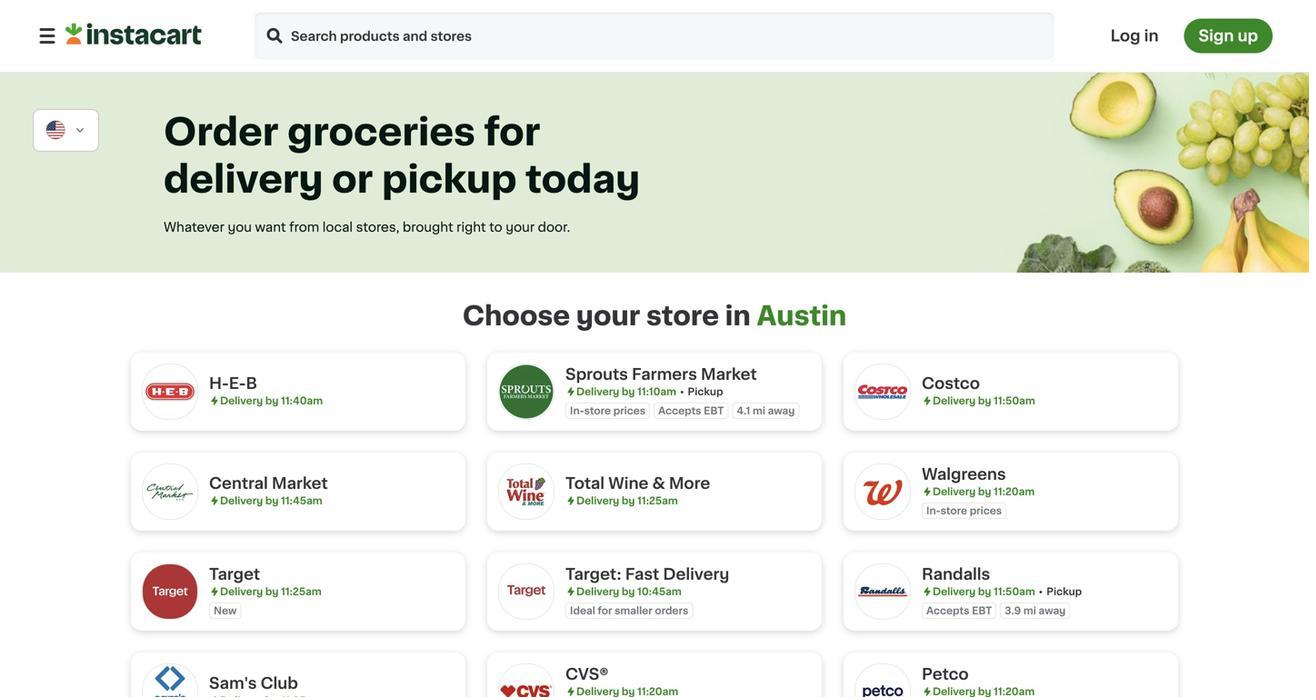 Task type: vqa. For each thing, say whether or not it's contained in the screenshot.
at in the at the bottom of the video to open the recipe in the Instacart app. Then you can view the preparation instructions and order all the ingredients.
no



Task type: locate. For each thing, give the bounding box(es) containing it.
delivery by 11:20am
[[933, 487, 1035, 497], [576, 687, 678, 697], [933, 687, 1035, 697]]

0 horizontal spatial in-
[[570, 406, 584, 416]]

h-e-b
[[209, 376, 257, 391]]

0 vertical spatial in-
[[570, 406, 584, 416]]

delivery by 11:25am
[[576, 496, 678, 506], [220, 587, 322, 597]]

0 horizontal spatial 11:25am
[[281, 587, 322, 597]]

prices down walgreens
[[970, 506, 1002, 516]]

1 horizontal spatial store
[[647, 303, 719, 329]]

in- down walgreens
[[927, 506, 941, 516]]

central market image
[[142, 464, 198, 520]]

1 vertical spatial delivery by 11:25am
[[220, 587, 322, 597]]

0 horizontal spatial mi
[[753, 406, 766, 416]]

0 horizontal spatial accepts
[[658, 406, 701, 416]]

club
[[261, 676, 298, 692]]

0 horizontal spatial market
[[272, 476, 328, 491]]

1 11:50am from the top
[[994, 396, 1035, 406]]

4.1
[[737, 406, 750, 416]]

2 11:50am from the top
[[994, 587, 1035, 597]]

0 vertical spatial your
[[506, 221, 535, 234]]

accepts ebt down 11:10am
[[658, 406, 724, 416]]

by for petco
[[978, 687, 992, 697]]

1 vertical spatial 11:25am
[[281, 587, 322, 597]]

delivery for total wine & more
[[576, 496, 619, 506]]

target: fast delivery
[[566, 567, 730, 582]]

delivery by 11:20am for petco
[[933, 687, 1035, 697]]

petco image
[[855, 664, 911, 697]]

delivery for central market
[[220, 496, 263, 506]]

your right to
[[506, 221, 535, 234]]

0 horizontal spatial delivery by 11:25am
[[220, 587, 322, 597]]

log
[[1111, 28, 1141, 44]]

11:50am up walgreens
[[994, 396, 1035, 406]]

delivery down petco
[[933, 687, 976, 697]]

11:25am for total wine & more
[[638, 496, 678, 506]]

accepts ebt
[[658, 406, 724, 416], [927, 606, 992, 616]]

sign up button
[[1184, 19, 1273, 53]]

sign up
[[1199, 28, 1258, 44]]

prices down delivery by 11:10am • pickup
[[613, 406, 646, 416]]

whatever
[[164, 221, 225, 234]]

delivery down total
[[576, 496, 619, 506]]

1 horizontal spatial mi
[[1024, 606, 1036, 616]]

mi
[[753, 406, 766, 416], [1024, 606, 1036, 616]]

1 horizontal spatial in
[[1144, 28, 1159, 44]]

1 horizontal spatial accepts ebt
[[927, 606, 992, 616]]

in right 'log'
[[1144, 28, 1159, 44]]

delivery down e-
[[220, 396, 263, 406]]

delivery up 10:45am
[[663, 567, 730, 582]]

away right 3.9
[[1039, 606, 1066, 616]]

delivery by 11:20am for walgreens
[[933, 487, 1035, 497]]

• down farmers
[[680, 387, 684, 397]]

1 horizontal spatial away
[[1039, 606, 1066, 616]]

order groceries for delivery or pickup today
[[164, 114, 640, 198]]

1 horizontal spatial accepts
[[927, 606, 970, 616]]

in-store prices down sprouts
[[570, 406, 646, 416]]

united states element
[[45, 119, 67, 142]]

1 vertical spatial ebt
[[972, 606, 992, 616]]

2 horizontal spatial store
[[941, 506, 967, 516]]

local
[[323, 221, 353, 234]]

in- down sprouts
[[570, 406, 584, 416]]

0 vertical spatial •
[[680, 387, 684, 397]]

1 horizontal spatial in-
[[927, 506, 941, 516]]

market up 11:45am
[[272, 476, 328, 491]]

delivery by 11:50am • pickup
[[933, 587, 1082, 597]]

1 vertical spatial in-store prices
[[927, 506, 1002, 516]]

0 vertical spatial 11:25am
[[638, 496, 678, 506]]

delivery by 11:25am for total wine & more
[[576, 496, 678, 506]]

delivery down cvs®
[[576, 687, 619, 697]]

0 horizontal spatial prices
[[613, 406, 646, 416]]

delivery down costco
[[933, 396, 976, 406]]

in
[[1144, 28, 1159, 44], [725, 303, 751, 329]]

accepts down randalls
[[927, 606, 970, 616]]

pickup
[[382, 161, 517, 198]]

0 horizontal spatial store
[[584, 406, 611, 416]]

1 horizontal spatial for
[[598, 606, 612, 616]]

away right 4.1
[[768, 406, 795, 416]]

0 horizontal spatial accepts ebt
[[658, 406, 724, 416]]

11:25am
[[638, 496, 678, 506], [281, 587, 322, 597]]

delivery down sprouts
[[576, 387, 619, 397]]

store up farmers
[[647, 303, 719, 329]]

0 vertical spatial away
[[768, 406, 795, 416]]

0 vertical spatial store
[[647, 303, 719, 329]]

randalls image
[[855, 564, 911, 620]]

11:20am down orders
[[638, 687, 678, 697]]

0 vertical spatial ebt
[[704, 406, 724, 416]]

for up the "pickup"
[[484, 114, 540, 151]]

sprouts farmers market image
[[498, 364, 555, 420]]

0 horizontal spatial in
[[725, 303, 751, 329]]

randalls
[[922, 567, 990, 582]]

1 vertical spatial away
[[1039, 606, 1066, 616]]

11:50am
[[994, 396, 1035, 406], [994, 587, 1035, 597]]

sprouts farmers market
[[566, 367, 757, 382]]

1 vertical spatial prices
[[970, 506, 1002, 516]]

log in button
[[1105, 19, 1164, 53]]

1 horizontal spatial 11:25am
[[638, 496, 678, 506]]

store for walgreens
[[941, 506, 967, 516]]

in-
[[570, 406, 584, 416], [927, 506, 941, 516]]

h e b image
[[142, 364, 198, 420]]

1 vertical spatial mi
[[1024, 606, 1036, 616]]

11:45am
[[281, 496, 322, 506]]

0 vertical spatial mi
[[753, 406, 766, 416]]

pickup for randalls
[[1047, 587, 1082, 597]]

in-store prices down walgreens
[[927, 506, 1002, 516]]

0 horizontal spatial for
[[484, 114, 540, 151]]

for
[[484, 114, 540, 151], [598, 606, 612, 616]]

prices for walgreens
[[970, 506, 1002, 516]]

orders
[[655, 606, 689, 616]]

0 vertical spatial in-store prices
[[570, 406, 646, 416]]

cvs® image
[[498, 664, 555, 697]]

mi right 4.1
[[753, 406, 766, 416]]

delivery by 11:20am down walgreens
[[933, 487, 1035, 497]]

target:
[[566, 567, 622, 582]]

cvs®
[[566, 667, 609, 682]]

store down walgreens
[[941, 506, 967, 516]]

4.1 mi away
[[737, 406, 795, 416]]

target image
[[142, 564, 198, 620]]

0 vertical spatial prices
[[613, 406, 646, 416]]

delivery down central
[[220, 496, 263, 506]]

1 vertical spatial pickup
[[1047, 587, 1082, 597]]

accepts
[[658, 406, 701, 416], [927, 606, 970, 616]]

delivery by 11:20am down cvs®
[[576, 687, 678, 697]]

1 horizontal spatial in-store prices
[[927, 506, 1002, 516]]

market
[[701, 367, 757, 382], [272, 476, 328, 491]]

for right ideal on the bottom left of page
[[598, 606, 612, 616]]

0 vertical spatial in
[[1144, 28, 1159, 44]]

by for h-e-b
[[265, 396, 279, 406]]

your
[[506, 221, 535, 234], [576, 303, 640, 329]]

in left austin
[[725, 303, 751, 329]]

0 vertical spatial for
[[484, 114, 540, 151]]

None search field
[[253, 10, 1056, 61]]

pickup down farmers
[[688, 387, 723, 397]]

delivery down target
[[220, 587, 263, 597]]

11:50am for delivery by 11:50am • pickup
[[994, 587, 1035, 597]]

prices
[[613, 406, 646, 416], [970, 506, 1002, 516]]

1 vertical spatial accepts ebt
[[927, 606, 992, 616]]

market up 4.1
[[701, 367, 757, 382]]

delivery down walgreens
[[933, 487, 976, 497]]

or
[[332, 161, 373, 198]]

1 vertical spatial in
[[725, 303, 751, 329]]

accepts ebt down randalls
[[927, 606, 992, 616]]

0 vertical spatial 11:50am
[[994, 396, 1035, 406]]

11:20am down 3.9
[[994, 687, 1035, 697]]

choose
[[463, 303, 570, 329]]

• up 3.9 mi away
[[1039, 587, 1043, 597]]

log in
[[1111, 28, 1159, 44]]

by
[[622, 387, 635, 397], [265, 396, 279, 406], [978, 396, 992, 406], [978, 487, 992, 497], [265, 496, 279, 506], [622, 496, 635, 506], [265, 587, 279, 597], [622, 587, 635, 597], [978, 587, 992, 597], [622, 687, 635, 697], [978, 687, 992, 697]]

11:25am up sam's club link
[[281, 587, 322, 597]]

1 horizontal spatial delivery by 11:25am
[[576, 496, 678, 506]]

in-store prices for walgreens
[[927, 506, 1002, 516]]

delivery for costco
[[933, 396, 976, 406]]

delivery for cvs®
[[576, 687, 619, 697]]

pickup for sprouts farmers market
[[688, 387, 723, 397]]

pickup up 3.9 mi away
[[1047, 587, 1082, 597]]

delivery by 10:45am
[[576, 587, 682, 597]]

1 horizontal spatial prices
[[970, 506, 1002, 516]]

0 horizontal spatial pickup
[[688, 387, 723, 397]]

0 horizontal spatial away
[[768, 406, 795, 416]]

0 vertical spatial pickup
[[688, 387, 723, 397]]

11:25am down & at the bottom of the page
[[638, 496, 678, 506]]

store down sprouts
[[584, 406, 611, 416]]

0 vertical spatial accepts
[[658, 406, 701, 416]]

fast
[[625, 567, 659, 582]]

total wine & more
[[566, 476, 710, 491]]

delivery for petco
[[933, 687, 976, 697]]

away
[[768, 406, 795, 416], [1039, 606, 1066, 616]]

11:20am down walgreens
[[994, 487, 1035, 497]]

sam's club
[[209, 676, 298, 692]]

your up sprouts
[[576, 303, 640, 329]]

target: fast delivery image
[[498, 564, 555, 620]]

1 vertical spatial store
[[584, 406, 611, 416]]

delivery down target:
[[576, 587, 619, 597]]

central market
[[209, 476, 328, 491]]

1 vertical spatial in-
[[927, 506, 941, 516]]

in-store prices
[[570, 406, 646, 416], [927, 506, 1002, 516]]

pickup
[[688, 387, 723, 397], [1047, 587, 1082, 597]]

11:20am for petco
[[994, 687, 1035, 697]]

today
[[526, 161, 640, 198]]

1 vertical spatial •
[[1039, 587, 1043, 597]]

1 horizontal spatial •
[[1039, 587, 1043, 597]]

delivery by 11:25am down target
[[220, 587, 322, 597]]

11:20am
[[994, 487, 1035, 497], [638, 687, 678, 697], [994, 687, 1035, 697]]

to
[[489, 221, 503, 234]]

by for walgreens
[[978, 487, 992, 497]]

austin
[[757, 303, 847, 329]]

1 vertical spatial accepts
[[927, 606, 970, 616]]

11:50am up 3.9
[[994, 587, 1035, 597]]

1 vertical spatial market
[[272, 476, 328, 491]]

1 horizontal spatial ebt
[[972, 606, 992, 616]]

1 horizontal spatial pickup
[[1047, 587, 1082, 597]]

sam's club link
[[131, 642, 466, 697]]

0 horizontal spatial •
[[680, 387, 684, 397]]

11:20am for walgreens
[[994, 487, 1035, 497]]

mi right 3.9
[[1024, 606, 1036, 616]]

store
[[647, 303, 719, 329], [584, 406, 611, 416], [941, 506, 967, 516]]

ebt left 3.9
[[972, 606, 992, 616]]

2 vertical spatial store
[[941, 506, 967, 516]]

delivery by 11:20am down petco
[[933, 687, 1035, 697]]

total wine & more image
[[498, 464, 555, 520]]

ebt
[[704, 406, 724, 416], [972, 606, 992, 616]]

1 vertical spatial 11:50am
[[994, 587, 1035, 597]]

delivery by 11:50am
[[933, 396, 1035, 406]]

delivery
[[576, 387, 619, 397], [220, 396, 263, 406], [933, 396, 976, 406], [933, 487, 976, 497], [220, 496, 263, 506], [576, 496, 619, 506], [663, 567, 730, 582], [220, 587, 263, 597], [576, 587, 619, 597], [933, 587, 976, 597], [576, 687, 619, 697], [933, 687, 976, 697]]

walgreens image
[[855, 464, 911, 520]]

0 horizontal spatial in-store prices
[[570, 406, 646, 416]]

delivery by 11:10am • pickup
[[576, 387, 723, 397]]

1 horizontal spatial market
[[701, 367, 757, 382]]

total
[[566, 476, 605, 491]]

•
[[680, 387, 684, 397], [1039, 587, 1043, 597]]

sprouts
[[566, 367, 628, 382]]

delivery by 11:25am down wine
[[576, 496, 678, 506]]

1 horizontal spatial your
[[576, 303, 640, 329]]

ebt left 4.1
[[704, 406, 724, 416]]

accepts down 11:10am
[[658, 406, 701, 416]]

0 vertical spatial delivery by 11:25am
[[576, 496, 678, 506]]

• for randalls
[[1039, 587, 1043, 597]]



Task type: describe. For each thing, give the bounding box(es) containing it.
3.9 mi away
[[1005, 606, 1066, 616]]

11:25am for target
[[281, 587, 322, 597]]

choose your store in austin
[[463, 303, 847, 329]]

brought
[[403, 221, 453, 234]]

petco
[[922, 667, 969, 682]]

by for cvs®
[[622, 687, 635, 697]]

austin button
[[757, 303, 847, 329]]

for inside order groceries for delivery or pickup today
[[484, 114, 540, 151]]

11:20am for cvs®
[[638, 687, 678, 697]]

• for sprouts farmers market
[[680, 387, 684, 397]]

delivery by 11:25am for target
[[220, 587, 322, 597]]

delivery by 11:45am
[[220, 496, 322, 506]]

11:40am
[[281, 396, 323, 406]]

sam's club image
[[142, 664, 198, 697]]

ideal for smaller orders
[[570, 606, 689, 616]]

0 horizontal spatial ebt
[[704, 406, 724, 416]]

wine
[[608, 476, 649, 491]]

11:10am
[[638, 387, 676, 397]]

want
[[255, 221, 286, 234]]

farmers
[[632, 367, 697, 382]]

10:45am
[[638, 587, 682, 597]]

0 vertical spatial market
[[701, 367, 757, 382]]

delivery by 11:40am
[[220, 396, 323, 406]]

more
[[669, 476, 710, 491]]

delivery by 11:20am for cvs®
[[576, 687, 678, 697]]

in- for walgreens
[[927, 506, 941, 516]]

groceries
[[287, 114, 476, 151]]

delivery
[[164, 161, 323, 198]]

1 vertical spatial for
[[598, 606, 612, 616]]

ideal
[[570, 606, 595, 616]]

in- for sprouts farmers market
[[570, 406, 584, 416]]

target
[[209, 567, 260, 582]]

by for total wine & more
[[622, 496, 635, 506]]

order
[[164, 114, 279, 151]]

by for target: fast delivery
[[622, 587, 635, 597]]

you
[[228, 221, 252, 234]]

Search field
[[253, 10, 1056, 61]]

b
[[246, 376, 257, 391]]

e-
[[229, 376, 246, 391]]

smaller
[[615, 606, 653, 616]]

open main menu image
[[36, 25, 58, 47]]

sign
[[1199, 28, 1234, 44]]

delivery for target: fast delivery
[[576, 587, 619, 597]]

delivery for walgreens
[[933, 487, 976, 497]]

&
[[652, 476, 665, 491]]

by for costco
[[978, 396, 992, 406]]

3.9
[[1005, 606, 1021, 616]]

away for 3.9 mi away
[[1039, 606, 1066, 616]]

delivery for h-e-b
[[220, 396, 263, 406]]

0 horizontal spatial your
[[506, 221, 535, 234]]

store for sprouts farmers market
[[584, 406, 611, 416]]

central
[[209, 476, 268, 491]]

instacart home image
[[65, 23, 202, 45]]

right
[[457, 221, 486, 234]]

sam's
[[209, 676, 257, 692]]

up
[[1238, 28, 1258, 44]]

0 vertical spatial accepts ebt
[[658, 406, 724, 416]]

mi for 4.1
[[753, 406, 766, 416]]

new
[[214, 606, 237, 616]]

1 vertical spatial your
[[576, 303, 640, 329]]

11:50am for delivery by 11:50am
[[994, 396, 1035, 406]]

stores,
[[356, 221, 399, 234]]

in-store prices for sprouts farmers market
[[570, 406, 646, 416]]

prices for sprouts farmers market
[[613, 406, 646, 416]]

door.
[[538, 221, 570, 234]]

costco
[[922, 376, 980, 391]]

delivery down randalls
[[933, 587, 976, 597]]

mi for 3.9
[[1024, 606, 1036, 616]]

by for central market
[[265, 496, 279, 506]]

from
[[289, 221, 319, 234]]

costco image
[[855, 364, 911, 420]]

away for 4.1 mi away
[[768, 406, 795, 416]]

h-
[[209, 376, 229, 391]]

whatever you want from local stores, brought right to your door.
[[164, 221, 570, 234]]

by for target
[[265, 587, 279, 597]]

walgreens
[[922, 467, 1006, 482]]

delivery for target
[[220, 587, 263, 597]]

in inside log in button
[[1144, 28, 1159, 44]]



